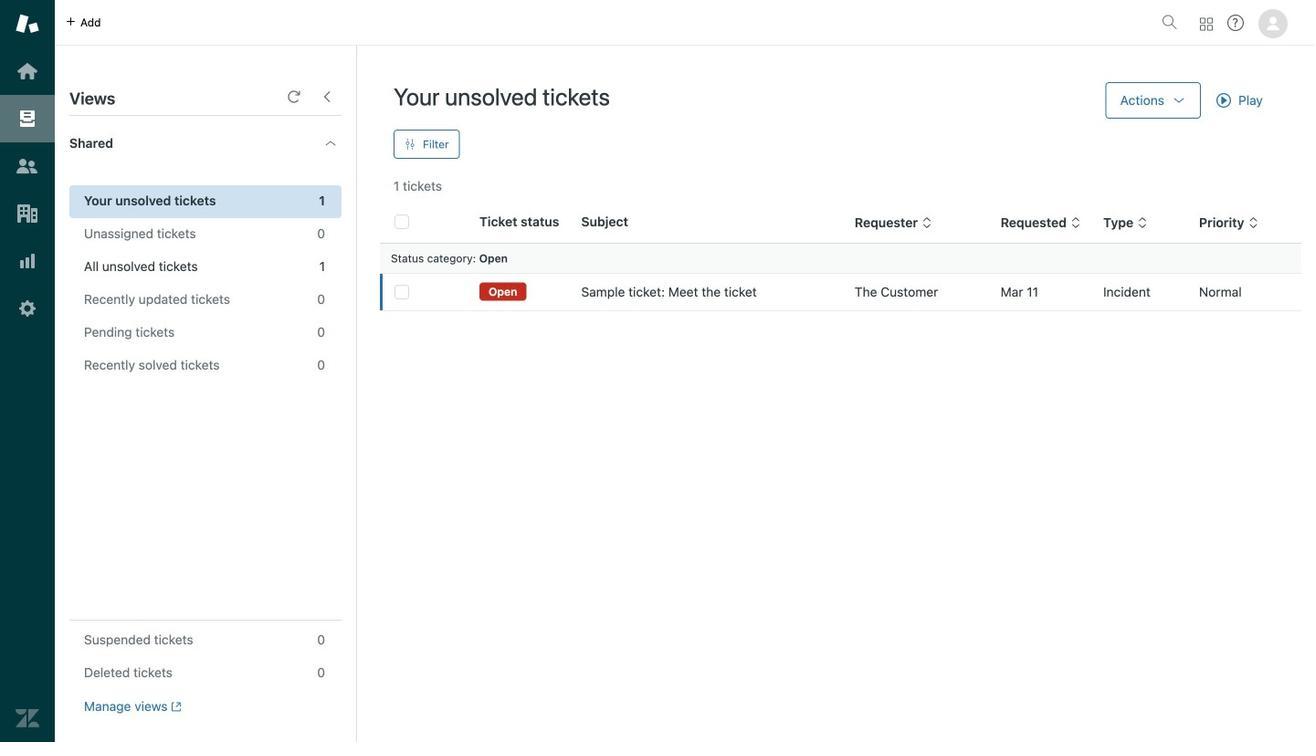 Task type: locate. For each thing, give the bounding box(es) containing it.
main element
[[0, 0, 55, 743]]

opens in a new tab image
[[168, 702, 182, 713]]

get help image
[[1228, 15, 1245, 31]]

get started image
[[16, 59, 39, 83]]

reporting image
[[16, 249, 39, 273]]

row
[[380, 274, 1302, 311]]

heading
[[55, 116, 356, 171]]

views image
[[16, 107, 39, 131]]

customers image
[[16, 154, 39, 178]]

organizations image
[[16, 202, 39, 226]]



Task type: vqa. For each thing, say whether or not it's contained in the screenshot.
Apps icon
no



Task type: describe. For each thing, give the bounding box(es) containing it.
admin image
[[16, 297, 39, 321]]

refresh views pane image
[[287, 90, 302, 104]]

zendesk support image
[[16, 12, 39, 36]]

hide panel views image
[[320, 90, 334, 104]]

zendesk products image
[[1201, 18, 1214, 31]]

zendesk image
[[16, 707, 39, 731]]



